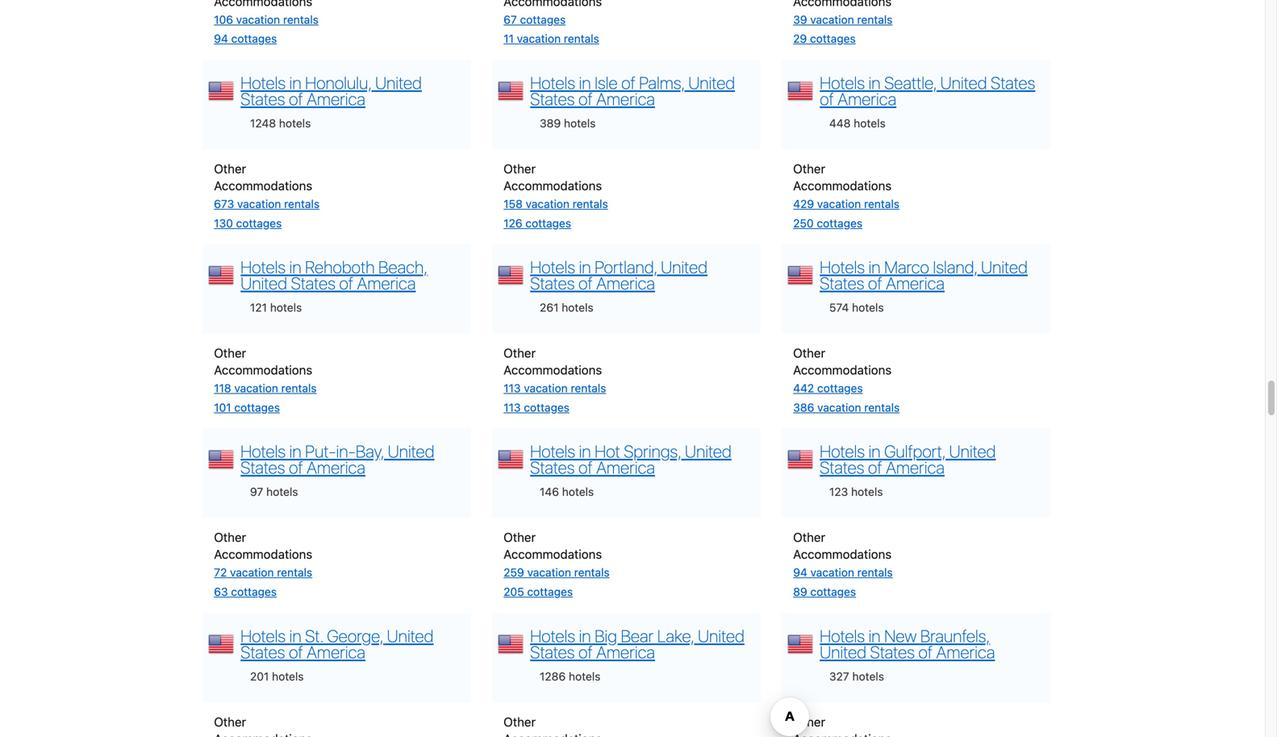 Task type: vqa. For each thing, say whether or not it's contained in the screenshot.


Task type: locate. For each thing, give the bounding box(es) containing it.
united right seattle,
[[941, 73, 987, 93]]

in inside hotels in honolulu, united states of america 1248 hotels
[[289, 73, 301, 93]]

429 vacation rentals link
[[793, 197, 900, 211]]

hotels for hotels in put-in-bay, united states of america
[[241, 442, 286, 462]]

in inside the hotels in put-in-bay, united states of america 97 hotels
[[289, 442, 301, 462]]

accommodations inside "other accommodations 72 vacation rentals 63 cottages"
[[214, 547, 312, 562]]

other inside other accommodations 429 vacation rentals 250 cottages
[[793, 161, 826, 176]]

hotels up the "448"
[[820, 73, 865, 93]]

hotels right 97 in the left bottom of the page
[[266, 486, 298, 499]]

in for put-
[[289, 442, 301, 462]]

rentals up rehoboth
[[284, 197, 320, 211]]

braunfels,
[[921, 626, 990, 646]]

in for st.
[[289, 626, 301, 646]]

94
[[214, 32, 228, 45], [793, 566, 808, 580]]

hotels right 1286
[[569, 670, 601, 683]]

in left hot
[[579, 442, 591, 462]]

of inside hotels in seattle, united states of america 448 hotels
[[820, 89, 834, 109]]

other for hotels in portland, united states of america
[[504, 346, 536, 360]]

st.
[[305, 626, 323, 646]]

in left st.
[[289, 626, 301, 646]]

hotels up 574
[[820, 257, 865, 277]]

other for hotels in marco island, united states of america
[[793, 346, 826, 360]]

123
[[830, 486, 848, 499]]

hotels right 123
[[851, 486, 883, 499]]

cottages down 158 vacation rentals 'link'
[[526, 217, 571, 230]]

accommodations up 673 vacation rentals link
[[214, 178, 312, 193]]

states inside hotels in honolulu, united states of america 1248 hotels
[[241, 89, 285, 109]]

united up 327 at the right
[[820, 642, 867, 662]]

11
[[504, 32, 514, 45]]

accommodations up 118 vacation rentals link
[[214, 363, 312, 377]]

hotels inside the "hotels in portland, united states of america 261 hotels"
[[530, 257, 575, 277]]

of inside hotels in honolulu, united states of america 1248 hotels
[[289, 89, 303, 109]]

259
[[504, 566, 524, 580]]

other accommodations 72 vacation rentals 63 cottages
[[214, 530, 312, 599]]

rentals up marco
[[864, 197, 900, 211]]

in inside hotels in marco island, united states of america 574 hotels
[[869, 257, 881, 277]]

hotels
[[241, 73, 286, 93], [530, 73, 575, 93], [820, 73, 865, 93], [241, 257, 286, 277], [530, 257, 575, 277], [820, 257, 865, 277], [241, 442, 286, 462], [530, 442, 575, 462], [820, 442, 865, 462], [241, 626, 286, 646], [530, 626, 575, 646], [820, 626, 865, 646]]

0 horizontal spatial other accommodations
[[214, 715, 312, 738]]

hotels in honolulu, united states of america 1248 hotels
[[241, 73, 422, 130]]

accommodations inside other accommodations 94 vacation rentals 89 cottages
[[793, 547, 892, 562]]

1 vertical spatial 113
[[504, 401, 521, 414]]

hotels up 261
[[530, 257, 575, 277]]

113 down 113 vacation rentals link
[[504, 401, 521, 414]]

cottages up "11 vacation rentals" link
[[520, 13, 566, 26]]

hotels inside hotels in hot springs, united states of america 146 hotels
[[530, 442, 575, 462]]

united right springs,
[[685, 442, 732, 462]]

other for hotels in put-in-bay, united states of america
[[214, 530, 246, 545]]

hotels inside hotels in seattle, united states of america 448 hotels
[[820, 73, 865, 93]]

in left gulfport,
[[869, 442, 881, 462]]

in inside hotels in st. george, united states of america 201 hotels
[[289, 626, 301, 646]]

in for marco
[[869, 257, 881, 277]]

hotels right 327 at the right
[[853, 670, 884, 683]]

rentals inside other accommodations 259 vacation rentals 205 cottages
[[574, 566, 610, 580]]

in left marco
[[869, 257, 881, 277]]

rentals inside 106 vacation rentals 94 cottages
[[283, 13, 319, 26]]

united inside hotels in big bear lake, united states of america 1286 hotels
[[698, 626, 745, 646]]

rentals inside other accommodations 429 vacation rentals 250 cottages
[[864, 197, 900, 211]]

vacation inside other accommodations 429 vacation rentals 250 cottages
[[817, 197, 861, 211]]

united right honolulu, on the left of page
[[375, 73, 422, 93]]

in left put-
[[289, 442, 301, 462]]

cottages inside other accommodations 113 vacation rentals 113 cottages
[[524, 401, 570, 414]]

united right george,
[[387, 626, 434, 646]]

other accommodations for 327
[[793, 715, 892, 738]]

other inside "other accommodations 72 vacation rentals 63 cottages"
[[214, 530, 246, 545]]

other accommodations 94 vacation rentals 89 cottages
[[793, 530, 893, 599]]

united right bay, at the bottom left
[[388, 442, 435, 462]]

united inside hotels in isle of palms, united states of america 389 hotels
[[689, 73, 735, 93]]

accommodations up 429 vacation rentals link
[[793, 178, 892, 193]]

vacation inside the 39 vacation rentals 29 cottages
[[810, 13, 854, 26]]

other accommodations
[[214, 715, 312, 738], [504, 715, 602, 738], [793, 715, 892, 738]]

in inside the "hotels in portland, united states of america 261 hotels"
[[579, 257, 591, 277]]

in inside hotels in isle of palms, united states of america 389 hotels
[[579, 73, 591, 93]]

hotels for hotels in isle of palms, united states of america
[[530, 73, 575, 93]]

rentals up put-
[[281, 382, 317, 395]]

rentals up honolulu, on the left of page
[[283, 13, 319, 26]]

vacation for other accommodations 673 vacation rentals 130 cottages
[[237, 197, 281, 211]]

of right isle
[[621, 73, 636, 93]]

cottages down 118 vacation rentals link
[[234, 401, 280, 414]]

hotels right 121
[[270, 301, 302, 314]]

hotels right 201
[[272, 670, 304, 683]]

cottages down the 72 vacation rentals link
[[231, 585, 277, 599]]

other accommodations 442 cottages 386 vacation rentals
[[793, 346, 900, 414]]

hotels right 146
[[562, 486, 594, 499]]

0 vertical spatial 113
[[504, 382, 521, 395]]

vacation inside other accommodations 673 vacation rentals 130 cottages
[[237, 197, 281, 211]]

beach,
[[379, 257, 428, 277]]

hotels right the "448"
[[854, 117, 886, 130]]

rentals inside other accommodations 113 vacation rentals 113 cottages
[[571, 382, 606, 395]]

hotels right 389
[[564, 117, 596, 130]]

hotels inside the hotels in put-in-bay, united states of america 97 hotels
[[266, 486, 298, 499]]

united inside hotels in st. george, united states of america 201 hotels
[[387, 626, 434, 646]]

other inside other accommodations 118 vacation rentals 101 cottages
[[214, 346, 246, 360]]

rentals inside 'other accommodations 158 vacation rentals 126 cottages'
[[573, 197, 608, 211]]

in left portland,
[[579, 257, 591, 277]]

hotels in rehoboth beach, united states of america link
[[241, 257, 428, 293]]

hotels up 201
[[241, 626, 286, 646]]

in left honolulu, on the left of page
[[289, 73, 301, 93]]

other for hotels in isle of palms, united states of america
[[504, 161, 536, 176]]

america
[[307, 89, 366, 109], [596, 89, 655, 109], [838, 89, 897, 109], [357, 273, 416, 293], [596, 273, 655, 293], [886, 273, 945, 293], [307, 458, 366, 478], [596, 458, 655, 478], [886, 458, 945, 478], [307, 642, 366, 662], [596, 642, 655, 662], [936, 642, 995, 662]]

130 cottages link
[[214, 217, 282, 230]]

accommodations
[[214, 178, 312, 193], [504, 178, 602, 193], [793, 178, 892, 193], [214, 363, 312, 377], [504, 363, 602, 377], [793, 363, 892, 377], [214, 547, 312, 562], [504, 547, 602, 562], [793, 547, 892, 562], [214, 732, 312, 738], [504, 732, 602, 738], [793, 732, 892, 738]]

vacation up the 130 cottages link
[[237, 197, 281, 211]]

67 cottages 11 vacation rentals
[[504, 13, 599, 45]]

rentals inside "other accommodations 72 vacation rentals 63 cottages"
[[277, 566, 312, 580]]

in left rehoboth
[[289, 257, 301, 277]]

cottages down the 259 vacation rentals link
[[527, 585, 573, 599]]

marco
[[885, 257, 930, 277]]

of left hot
[[579, 458, 593, 478]]

of left portland,
[[579, 273, 593, 293]]

89
[[793, 585, 808, 599]]

united inside hotels in honolulu, united states of america 1248 hotels
[[375, 73, 422, 93]]

hotels up 123
[[820, 442, 865, 462]]

in for big
[[579, 626, 591, 646]]

other accommodations down 201
[[214, 715, 312, 738]]

of left marco
[[868, 273, 882, 293]]

hotels in portland, united states of america 261 hotels
[[530, 257, 708, 314]]

0 horizontal spatial 94
[[214, 32, 228, 45]]

accommodations for hotels in honolulu, united states of america
[[214, 178, 312, 193]]

hotels in hot springs, united states of america 146 hotels
[[530, 442, 732, 499]]

hotels inside the "hotels in portland, united states of america 261 hotels"
[[562, 301, 594, 314]]

hotels up 97 in the left bottom of the page
[[241, 442, 286, 462]]

hotels inside hotels in marco island, united states of america 574 hotels
[[852, 301, 884, 314]]

cottages down 106 vacation rentals 'link'
[[231, 32, 277, 45]]

rentals for other accommodations 158 vacation rentals 126 cottages
[[573, 197, 608, 211]]

vacation inside other accommodations 118 vacation rentals 101 cottages
[[234, 382, 278, 395]]

2 horizontal spatial other accommodations
[[793, 715, 892, 738]]

2 113 from the top
[[504, 401, 521, 414]]

accommodations inside other accommodations 259 vacation rentals 205 cottages
[[504, 547, 602, 562]]

cottages down '94 vacation rentals' link at the bottom of page
[[811, 585, 856, 599]]

rentals inside the 39 vacation rentals 29 cottages
[[857, 13, 893, 26]]

accommodations inside other accommodations 429 vacation rentals 250 cottages
[[793, 178, 892, 193]]

hotels inside the hotels in put-in-bay, united states of america 97 hotels
[[241, 442, 286, 462]]

of right new
[[919, 642, 933, 662]]

hotels up the 1248
[[241, 73, 286, 93]]

in
[[289, 73, 301, 93], [579, 73, 591, 93], [869, 73, 881, 93], [289, 257, 301, 277], [579, 257, 591, 277], [869, 257, 881, 277], [289, 442, 301, 462], [579, 442, 591, 462], [869, 442, 881, 462], [289, 626, 301, 646], [579, 626, 591, 646], [869, 626, 881, 646]]

39 vacation rentals link
[[793, 13, 893, 26]]

in for hot
[[579, 442, 591, 462]]

states
[[991, 73, 1036, 93], [241, 89, 285, 109], [530, 89, 575, 109], [291, 273, 336, 293], [530, 273, 575, 293], [820, 273, 865, 293], [241, 458, 285, 478], [530, 458, 575, 478], [820, 458, 865, 478], [241, 642, 285, 662], [530, 642, 575, 662], [870, 642, 915, 662]]

hotels inside hotels in new braunfels, united states of america 327 hotels
[[820, 626, 865, 646]]

in inside hotels in seattle, united states of america 448 hotels
[[869, 73, 881, 93]]

hotels inside 'hotels in rehoboth beach, united states of america 121 hotels'
[[270, 301, 302, 314]]

of left st.
[[289, 642, 303, 662]]

vacation for other accommodations 113 vacation rentals 113 cottages
[[524, 382, 568, 395]]

hotels inside 'hotels in rehoboth beach, united states of america 121 hotels'
[[241, 257, 286, 277]]

other accommodations down 1286
[[504, 715, 602, 738]]

rentals inside other accommodations 94 vacation rentals 89 cottages
[[858, 566, 893, 580]]

hotels up 327 at the right
[[820, 626, 865, 646]]

united right lake,
[[698, 626, 745, 646]]

of inside the "hotels in portland, united states of america 261 hotels"
[[579, 273, 593, 293]]

94 cottages link
[[214, 32, 277, 45]]

hotels inside hotels in honolulu, united states of america 1248 hotels
[[241, 73, 286, 93]]

vacation
[[236, 13, 280, 26], [810, 13, 854, 26], [517, 32, 561, 45], [237, 197, 281, 211], [526, 197, 570, 211], [817, 197, 861, 211], [234, 382, 278, 395], [524, 382, 568, 395], [818, 401, 861, 414], [230, 566, 274, 580], [527, 566, 571, 580], [811, 566, 855, 580]]

hotels in gulfport, united states of america 123 hotels
[[820, 442, 996, 499]]

palms,
[[639, 73, 685, 93]]

accommodations up '94 vacation rentals' link at the bottom of page
[[793, 547, 892, 562]]

cottages up 386 vacation rentals link
[[817, 382, 863, 395]]

of left put-
[[289, 458, 303, 478]]

of left big in the bottom of the page
[[579, 642, 593, 662]]

vacation down 67 cottages link
[[517, 32, 561, 45]]

hotels in marco island, united states of america link
[[820, 257, 1028, 293]]

vacation inside other accommodations 259 vacation rentals 205 cottages
[[527, 566, 571, 580]]

158 vacation rentals link
[[504, 197, 608, 211]]

rentals up seattle,
[[857, 13, 893, 26]]

vacation up 101 cottages link in the bottom of the page
[[234, 382, 278, 395]]

accommodations for hotels in rehoboth beach, united states of america
[[214, 363, 312, 377]]

of up the "448"
[[820, 89, 834, 109]]

hotels up 389
[[530, 73, 575, 93]]

hotels for hotels in portland, united states of america
[[530, 257, 575, 277]]

11 vacation rentals link
[[504, 32, 599, 45]]

of left isle
[[579, 89, 593, 109]]

1 vertical spatial 94
[[793, 566, 808, 580]]

accommodations up 442 cottages link
[[793, 363, 892, 377]]

united right palms,
[[689, 73, 735, 93]]

cottages inside 106 vacation rentals 94 cottages
[[231, 32, 277, 45]]

hotels inside hotels in st. george, united states of america 201 hotels
[[241, 626, 286, 646]]

hot
[[595, 442, 620, 462]]

in inside hotels in gulfport, united states of america 123 hotels
[[869, 442, 881, 462]]

hotels for hotels in hot springs, united states of america
[[530, 442, 575, 462]]

other inside other accommodations 673 vacation rentals 130 cottages
[[214, 161, 246, 176]]

cottages
[[520, 13, 566, 26], [231, 32, 277, 45], [810, 32, 856, 45], [236, 217, 282, 230], [526, 217, 571, 230], [817, 217, 863, 230], [817, 382, 863, 395], [234, 401, 280, 414], [524, 401, 570, 414], [231, 585, 277, 599], [527, 585, 573, 599], [811, 585, 856, 599]]

cottages down 113 vacation rentals link
[[524, 401, 570, 414]]

hotels for hotels in st. george, united states of america
[[241, 626, 286, 646]]

other inside 'other accommodations 158 vacation rentals 126 cottages'
[[504, 161, 536, 176]]

in left new
[[869, 626, 881, 646]]

george,
[[327, 626, 383, 646]]

106 vacation rentals link
[[214, 13, 319, 26]]

hotels inside hotels in new braunfels, united states of america 327 hotels
[[853, 670, 884, 683]]

rentals up st.
[[277, 566, 312, 580]]

accommodations up the 259 vacation rentals link
[[504, 547, 602, 562]]

vacation inside "other accommodations 72 vacation rentals 63 cottages"
[[230, 566, 274, 580]]

cottages down 673 vacation rentals link
[[236, 217, 282, 230]]

hotels in seattle, united states of america link
[[820, 73, 1036, 109]]

honolulu,
[[305, 73, 372, 93]]

accommodations inside other accommodations 113 vacation rentals 113 cottages
[[504, 363, 602, 377]]

vacation for other accommodations 118 vacation rentals 101 cottages
[[234, 382, 278, 395]]

vacation up 113 cottages 'link'
[[524, 382, 568, 395]]

other accommodations for america
[[504, 715, 602, 738]]

386
[[793, 401, 815, 414]]

hotels in new braunfels, united states of america link
[[820, 626, 995, 662]]

other accommodations down 327 at the right
[[793, 715, 892, 738]]

rentals
[[283, 13, 319, 26], [857, 13, 893, 26], [564, 32, 599, 45], [284, 197, 320, 211], [573, 197, 608, 211], [864, 197, 900, 211], [281, 382, 317, 395], [571, 382, 606, 395], [864, 401, 900, 414], [277, 566, 312, 580], [574, 566, 610, 580], [858, 566, 893, 580]]

rentals up gulfport,
[[864, 401, 900, 414]]

1 other accommodations from the left
[[214, 715, 312, 738]]

113 up 113 cottages 'link'
[[504, 382, 521, 395]]

hotels in gulfport, united states of america link
[[820, 442, 996, 478]]

accommodations up the 72 vacation rentals link
[[214, 547, 312, 562]]

hotels inside hotels in gulfport, united states of america 123 hotels
[[820, 442, 865, 462]]

vacation up 29 cottages link
[[810, 13, 854, 26]]

rentals up hot
[[571, 382, 606, 395]]

1 horizontal spatial other accommodations
[[504, 715, 602, 738]]

united inside hotels in gulfport, united states of america 123 hotels
[[949, 442, 996, 462]]

america inside hotels in honolulu, united states of america 1248 hotels
[[307, 89, 366, 109]]

big
[[595, 626, 617, 646]]

hotels up 121
[[241, 257, 286, 277]]

in for honolulu,
[[289, 73, 301, 93]]

other inside other accommodations 94 vacation rentals 89 cottages
[[793, 530, 826, 545]]

united right island,
[[981, 257, 1028, 277]]

in inside hotels in new braunfels, united states of america 327 hotels
[[869, 626, 881, 646]]

vacation for other accommodations 259 vacation rentals 205 cottages
[[527, 566, 571, 580]]

accommodations inside 'other accommodations 158 vacation rentals 126 cottages'
[[504, 178, 602, 193]]

accommodations inside other accommodations 673 vacation rentals 130 cottages
[[214, 178, 312, 193]]

in left seattle,
[[869, 73, 881, 93]]

of left honolulu, on the left of page
[[289, 89, 303, 109]]

united right gulfport,
[[949, 442, 996, 462]]

in inside hotels in hot springs, united states of america 146 hotels
[[579, 442, 591, 462]]

cottages inside other accommodations 94 vacation rentals 89 cottages
[[811, 585, 856, 599]]

448
[[830, 117, 851, 130]]

106 vacation rentals 94 cottages
[[214, 13, 319, 45]]

of left gulfport,
[[868, 458, 882, 478]]

rentals up isle
[[564, 32, 599, 45]]

1 horizontal spatial 94
[[793, 566, 808, 580]]

america inside the hotels in put-in-bay, united states of america 97 hotels
[[307, 458, 366, 478]]

63
[[214, 585, 228, 599]]

0 vertical spatial 94
[[214, 32, 228, 45]]

cottages inside other accommodations 429 vacation rentals 250 cottages
[[817, 217, 863, 230]]

vacation up 94 cottages link
[[236, 13, 280, 26]]

158
[[504, 197, 523, 211]]

accommodations down 201
[[214, 732, 312, 738]]

rentals up portland,
[[573, 197, 608, 211]]

of
[[621, 73, 636, 93], [289, 89, 303, 109], [579, 89, 593, 109], [820, 89, 834, 109], [339, 273, 353, 293], [579, 273, 593, 293], [868, 273, 882, 293], [289, 458, 303, 478], [579, 458, 593, 478], [868, 458, 882, 478], [289, 642, 303, 662], [579, 642, 593, 662], [919, 642, 933, 662]]

2 other accommodations from the left
[[504, 715, 602, 738]]

250 cottages link
[[793, 217, 863, 230]]

other accommodations 259 vacation rentals 205 cottages
[[504, 530, 610, 599]]

rentals inside 67 cottages 11 vacation rentals
[[564, 32, 599, 45]]

94 vacation rentals link
[[793, 566, 893, 580]]

accommodations up 158 vacation rentals 'link'
[[504, 178, 602, 193]]

vacation up 250 cottages link
[[817, 197, 861, 211]]

rentals for other accommodations 94 vacation rentals 89 cottages
[[858, 566, 893, 580]]

america inside hotels in hot springs, united states of america 146 hotels
[[596, 458, 655, 478]]

cottages inside other accommodations 442 cottages 386 vacation rentals
[[817, 382, 863, 395]]

130
[[214, 217, 233, 230]]

other
[[214, 161, 246, 176], [504, 161, 536, 176], [793, 161, 826, 176], [214, 346, 246, 360], [504, 346, 536, 360], [793, 346, 826, 360], [214, 530, 246, 545], [504, 530, 536, 545], [793, 530, 826, 545], [214, 715, 246, 729], [504, 715, 536, 729], [793, 715, 826, 729]]

hotels up 1286
[[530, 626, 575, 646]]

vacation inside other accommodations 94 vacation rentals 89 cottages
[[811, 566, 855, 580]]

hotels for hotels in honolulu, united states of america
[[241, 73, 286, 93]]

118
[[214, 382, 231, 395]]

574
[[830, 301, 849, 314]]

hotels right the 1248
[[279, 117, 311, 130]]

3 other accommodations from the left
[[793, 715, 892, 738]]

261
[[540, 301, 559, 314]]

rentals inside other accommodations 673 vacation rentals 130 cottages
[[284, 197, 320, 211]]

cottages inside other accommodations 673 vacation rentals 130 cottages
[[236, 217, 282, 230]]

rentals up new
[[858, 566, 893, 580]]

states inside the hotels in put-in-bay, united states of america 97 hotels
[[241, 458, 285, 478]]

118 vacation rentals link
[[214, 382, 317, 395]]

cottages down 39 vacation rentals link
[[810, 32, 856, 45]]

accommodations inside other accommodations 442 cottages 386 vacation rentals
[[793, 363, 892, 377]]

hotels inside hotels in marco island, united states of america 574 hotels
[[820, 257, 865, 277]]

in for seattle,
[[869, 73, 881, 93]]

vacation up 63 cottages link
[[230, 566, 274, 580]]

cottages down 429 vacation rentals link
[[817, 217, 863, 230]]

442
[[793, 382, 814, 395]]



Task type: describe. For each thing, give the bounding box(es) containing it.
gulfport,
[[885, 442, 946, 462]]

of inside hotels in big bear lake, united states of america 1286 hotels
[[579, 642, 593, 662]]

portland,
[[595, 257, 657, 277]]

hotels for hotels in gulfport, united states of america
[[820, 442, 865, 462]]

of inside hotels in new braunfels, united states of america 327 hotels
[[919, 642, 933, 662]]

hotels inside hotels in honolulu, united states of america 1248 hotels
[[279, 117, 311, 130]]

hotels for hotels in big bear lake, united states of america
[[530, 626, 575, 646]]

126 cottages link
[[504, 217, 571, 230]]

other accommodations 113 vacation rentals 113 cottages
[[504, 346, 606, 414]]

states inside hotels in hot springs, united states of america 146 hotels
[[530, 458, 575, 478]]

cottages inside "other accommodations 72 vacation rentals 63 cottages"
[[231, 585, 277, 599]]

vacation for other accommodations 94 vacation rentals 89 cottages
[[811, 566, 855, 580]]

hotels for hotels in marco island, united states of america
[[820, 257, 865, 277]]

vacation for 67 cottages 11 vacation rentals
[[517, 32, 561, 45]]

259 vacation rentals link
[[504, 566, 610, 580]]

of inside hotels in st. george, united states of america 201 hotels
[[289, 642, 303, 662]]

hotels in st. george, united states of america link
[[241, 626, 434, 662]]

hotels in isle of palms, united states of america link
[[530, 73, 735, 109]]

94 inside 106 vacation rentals 94 cottages
[[214, 32, 228, 45]]

hotels in st. george, united states of america 201 hotels
[[241, 626, 434, 683]]

states inside hotels in isle of palms, united states of america 389 hotels
[[530, 89, 575, 109]]

states inside hotels in seattle, united states of america 448 hotels
[[991, 73, 1036, 93]]

rentals for other accommodations 429 vacation rentals 250 cottages
[[864, 197, 900, 211]]

of inside 'hotels in rehoboth beach, united states of america 121 hotels'
[[339, 273, 353, 293]]

states inside 'hotels in rehoboth beach, united states of america 121 hotels'
[[291, 273, 336, 293]]

accommodations for hotels in seattle, united states of america
[[793, 178, 892, 193]]

lake,
[[658, 626, 694, 646]]

hotels in put-in-bay, united states of america 97 hotels
[[241, 442, 435, 499]]

hotels for hotels in new braunfels, united states of america
[[820, 626, 865, 646]]

101
[[214, 401, 231, 414]]

cottages inside the 39 vacation rentals 29 cottages
[[810, 32, 856, 45]]

cottages inside 'other accommodations 158 vacation rentals 126 cottages'
[[526, 217, 571, 230]]

america inside hotels in big bear lake, united states of america 1286 hotels
[[596, 642, 655, 662]]

106
[[214, 13, 233, 26]]

673
[[214, 197, 234, 211]]

states inside hotels in gulfport, united states of america 123 hotels
[[820, 458, 865, 478]]

89 cottages link
[[793, 585, 856, 599]]

new
[[885, 626, 917, 646]]

states inside hotels in marco island, united states of america 574 hotels
[[820, 273, 865, 293]]

cottages inside other accommodations 118 vacation rentals 101 cottages
[[234, 401, 280, 414]]

101 cottages link
[[214, 401, 280, 414]]

hotels in hot springs, united states of america link
[[530, 442, 732, 478]]

hotels in seattle, united states of america 448 hotels
[[820, 73, 1036, 130]]

accommodations for hotels in gulfport, united states of america
[[793, 547, 892, 562]]

hotels inside hotels in gulfport, united states of america 123 hotels
[[851, 486, 883, 499]]

other for hotels in honolulu, united states of america
[[214, 161, 246, 176]]

121
[[250, 301, 267, 314]]

accommodations for hotels in isle of palms, united states of america
[[504, 178, 602, 193]]

hotels in portland, united states of america link
[[530, 257, 708, 293]]

other for hotels in gulfport, united states of america
[[793, 530, 826, 545]]

cottages inside 67 cottages 11 vacation rentals
[[520, 13, 566, 26]]

in for portland,
[[579, 257, 591, 277]]

hotels in honolulu, united states of america link
[[241, 73, 422, 109]]

hotels inside hotels in seattle, united states of america 448 hotels
[[854, 117, 886, 130]]

america inside hotels in gulfport, united states of america 123 hotels
[[886, 458, 945, 478]]

67 cottages link
[[504, 13, 566, 26]]

america inside hotels in marco island, united states of america 574 hotels
[[886, 273, 945, 293]]

vacation for other accommodations 72 vacation rentals 63 cottages
[[230, 566, 274, 580]]

389
[[540, 117, 561, 130]]

rentals for other accommodations 118 vacation rentals 101 cottages
[[281, 382, 317, 395]]

other accommodations 673 vacation rentals 130 cottages
[[214, 161, 320, 230]]

39
[[793, 13, 807, 26]]

rentals for other accommodations 673 vacation rentals 130 cottages
[[284, 197, 320, 211]]

other accommodations 118 vacation rentals 101 cottages
[[214, 346, 317, 414]]

america inside 'hotels in rehoboth beach, united states of america 121 hotels'
[[357, 273, 416, 293]]

201
[[250, 670, 269, 683]]

in for isle
[[579, 73, 591, 93]]

hotels in big bear lake, united states of america 1286 hotels
[[530, 626, 745, 683]]

in for gulfport,
[[869, 442, 881, 462]]

673 vacation rentals link
[[214, 197, 320, 211]]

of inside hotels in gulfport, united states of america 123 hotels
[[868, 458, 882, 478]]

cottages inside other accommodations 259 vacation rentals 205 cottages
[[527, 585, 573, 599]]

146
[[540, 486, 559, 499]]

72 vacation rentals link
[[214, 566, 312, 580]]

isle
[[595, 73, 618, 93]]

accommodations for hotels in marco island, united states of america
[[793, 363, 892, 377]]

rentals inside other accommodations 442 cottages 386 vacation rentals
[[864, 401, 900, 414]]

of inside hotels in hot springs, united states of america 146 hotels
[[579, 458, 593, 478]]

put-
[[305, 442, 336, 462]]

vacation inside other accommodations 442 cottages 386 vacation rentals
[[818, 401, 861, 414]]

united inside the "hotels in portland, united states of america 261 hotels"
[[661, 257, 708, 277]]

386 vacation rentals link
[[793, 401, 900, 414]]

hotels in put-in-bay, united states of america link
[[241, 442, 435, 478]]

vacation for other accommodations 158 vacation rentals 126 cottages
[[526, 197, 570, 211]]

united inside hotels in hot springs, united states of america 146 hotels
[[685, 442, 732, 462]]

hotels in rehoboth beach, united states of america 121 hotels
[[241, 257, 428, 314]]

442 cottages link
[[793, 382, 863, 395]]

39 vacation rentals 29 cottages
[[793, 13, 893, 45]]

united inside hotels in marco island, united states of america 574 hotels
[[981, 257, 1028, 277]]

states inside hotels in new braunfels, united states of america 327 hotels
[[870, 642, 915, 662]]

states inside hotels in st. george, united states of america 201 hotels
[[241, 642, 285, 662]]

accommodations down 1286
[[504, 732, 602, 738]]

rentals for other accommodations 259 vacation rentals 205 cottages
[[574, 566, 610, 580]]

hotels in big bear lake, united states of america link
[[530, 626, 745, 662]]

america inside hotels in new braunfels, united states of america 327 hotels
[[936, 642, 995, 662]]

113 cottages link
[[504, 401, 570, 414]]

hotels for hotels in rehoboth beach, united states of america
[[241, 257, 286, 277]]

hotels inside hotels in isle of palms, united states of america 389 hotels
[[564, 117, 596, 130]]

america inside hotels in isle of palms, united states of america 389 hotels
[[596, 89, 655, 109]]

rehoboth
[[305, 257, 375, 277]]

97
[[250, 486, 263, 499]]

america inside hotels in seattle, united states of america 448 hotels
[[838, 89, 897, 109]]

other for hotels in hot springs, united states of america
[[504, 530, 536, 545]]

america inside hotels in st. george, united states of america 201 hotels
[[307, 642, 366, 662]]

rentals for 67 cottages 11 vacation rentals
[[564, 32, 599, 45]]

accommodations for hotels in portland, united states of america
[[504, 363, 602, 377]]

429
[[793, 197, 814, 211]]

bear
[[621, 626, 654, 646]]

united inside hotels in seattle, united states of america 448 hotels
[[941, 73, 987, 93]]

in-
[[336, 442, 356, 462]]

327
[[830, 670, 849, 683]]

29 cottages link
[[793, 32, 856, 45]]

united inside hotels in new braunfels, united states of america 327 hotels
[[820, 642, 867, 662]]

72
[[214, 566, 227, 580]]

126
[[504, 217, 523, 230]]

in for rehoboth
[[289, 257, 301, 277]]

hotels inside hotels in hot springs, united states of america 146 hotels
[[562, 486, 594, 499]]

of inside hotels in marco island, united states of america 574 hotels
[[868, 273, 882, 293]]

205
[[504, 585, 524, 599]]

rentals for other accommodations 113 vacation rentals 113 cottages
[[571, 382, 606, 395]]

accommodations down 327 at the right
[[793, 732, 892, 738]]

1 113 from the top
[[504, 382, 521, 395]]

hotels in marco island, united states of america 574 hotels
[[820, 257, 1028, 314]]

other accommodations for 201
[[214, 715, 312, 738]]

america inside the "hotels in portland, united states of america 261 hotels"
[[596, 273, 655, 293]]

63 cottages link
[[214, 585, 277, 599]]

united inside the hotels in put-in-bay, united states of america 97 hotels
[[388, 442, 435, 462]]

in for new
[[869, 626, 881, 646]]

hotels in isle of palms, united states of america 389 hotels
[[530, 73, 735, 130]]

states inside the "hotels in portland, united states of america 261 hotels"
[[530, 273, 575, 293]]

states inside hotels in big bear lake, united states of america 1286 hotels
[[530, 642, 575, 662]]

vacation inside 106 vacation rentals 94 cottages
[[236, 13, 280, 26]]

hotels inside hotels in st. george, united states of america 201 hotels
[[272, 670, 304, 683]]

1286
[[540, 670, 566, 683]]

other for hotels in seattle, united states of america
[[793, 161, 826, 176]]

113 vacation rentals link
[[504, 382, 606, 395]]

of inside the hotels in put-in-bay, united states of america 97 hotels
[[289, 458, 303, 478]]

springs,
[[624, 442, 681, 462]]

other for hotels in rehoboth beach, united states of america
[[214, 346, 246, 360]]

rentals for other accommodations 72 vacation rentals 63 cottages
[[277, 566, 312, 580]]

hotels for hotels in seattle, united states of america
[[820, 73, 865, 93]]

other accommodations 158 vacation rentals 126 cottages
[[504, 161, 608, 230]]

accommodations for hotels in hot springs, united states of america
[[504, 547, 602, 562]]

other accommodations 429 vacation rentals 250 cottages
[[793, 161, 900, 230]]

united inside 'hotels in rehoboth beach, united states of america 121 hotels'
[[241, 273, 287, 293]]

205 cottages link
[[504, 585, 573, 599]]

hotels in new braunfels, united states of america 327 hotels
[[820, 626, 995, 683]]

hotels inside hotels in big bear lake, united states of america 1286 hotels
[[569, 670, 601, 683]]

29
[[793, 32, 807, 45]]

250
[[793, 217, 814, 230]]

1248
[[250, 117, 276, 130]]

bay,
[[356, 442, 384, 462]]

seattle,
[[885, 73, 937, 93]]

vacation for other accommodations 429 vacation rentals 250 cottages
[[817, 197, 861, 211]]

94 inside other accommodations 94 vacation rentals 89 cottages
[[793, 566, 808, 580]]

accommodations for hotels in put-in-bay, united states of america
[[214, 547, 312, 562]]

67
[[504, 13, 517, 26]]



